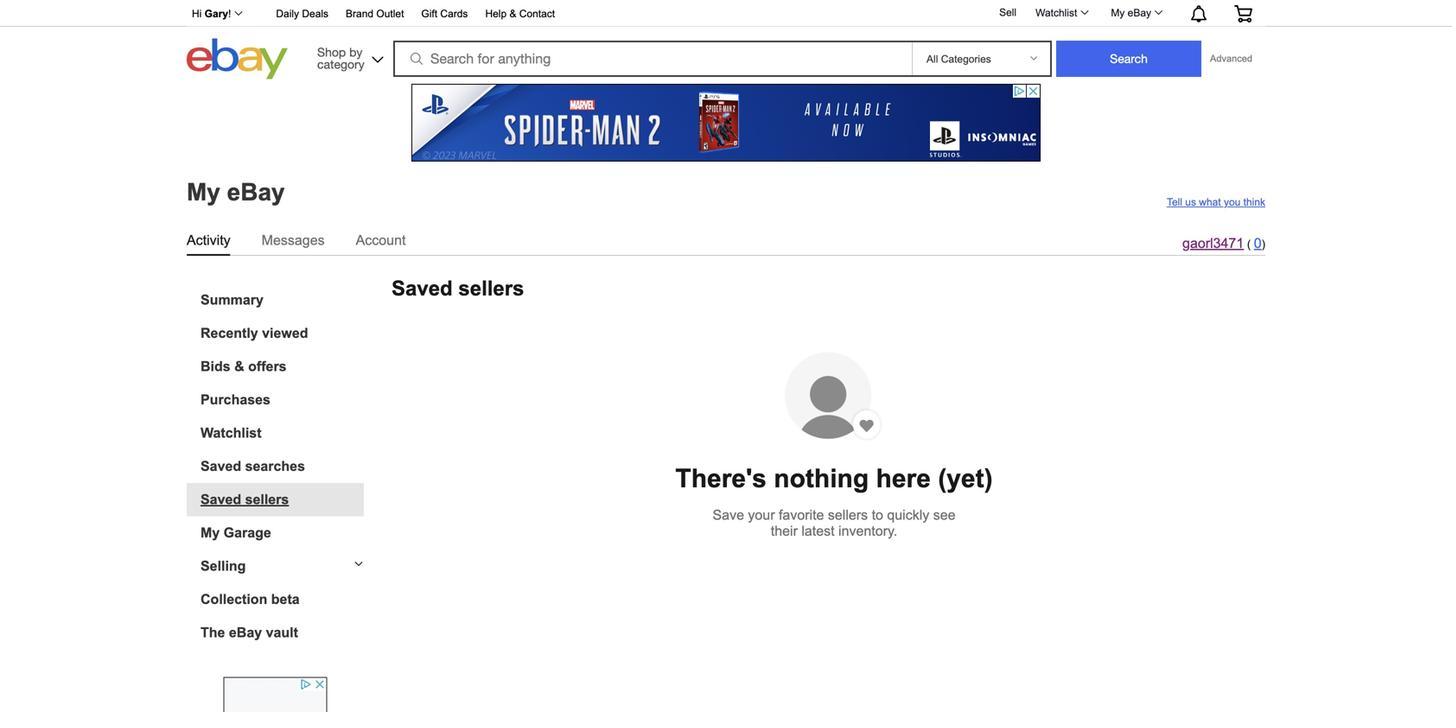 Task type: describe. For each thing, give the bounding box(es) containing it.
there's nothing here (yet)
[[676, 464, 993, 493]]

viewed
[[262, 325, 308, 341]]

gift cards link
[[421, 5, 468, 24]]

save
[[713, 507, 744, 523]]

watchlist for watchlist 'link' in the account navigation
[[1036, 7, 1077, 19]]

summary link
[[201, 292, 364, 308]]

searches
[[245, 459, 305, 474]]

shop by category
[[317, 45, 365, 71]]

gaorl3471 ( 0 )
[[1183, 236, 1266, 251]]

us
[[1185, 196, 1196, 208]]

purchases link
[[201, 392, 364, 408]]

the ebay vault link
[[201, 625, 364, 641]]

see
[[933, 507, 956, 523]]

1 horizontal spatial advertisement region
[[411, 84, 1041, 162]]

there's
[[676, 464, 767, 493]]

contact
[[519, 8, 555, 19]]

quickly
[[887, 507, 930, 523]]

hi
[[192, 8, 202, 19]]

gaorl3471
[[1183, 236, 1244, 251]]

daily deals
[[276, 8, 329, 19]]

sell
[[999, 6, 1017, 18]]

here
[[876, 464, 931, 493]]

by
[[349, 45, 363, 59]]

my ebay link
[[1102, 3, 1171, 23]]

bids & offers link
[[201, 359, 364, 375]]

!
[[228, 8, 231, 19]]

selling button
[[187, 558, 364, 574]]

1 vertical spatial my
[[187, 178, 220, 206]]

1 horizontal spatial saved sellers
[[392, 277, 524, 300]]

0 link
[[1254, 236, 1262, 251]]

collection beta
[[201, 592, 300, 607]]

messages
[[262, 233, 325, 248]]

(
[[1247, 238, 1251, 251]]

sellers inside save your favorite sellers to quickly see their latest inventory.
[[828, 507, 868, 523]]

account
[[356, 233, 406, 248]]

what
[[1199, 196, 1221, 208]]

the
[[201, 625, 225, 641]]

advanced link
[[1202, 41, 1261, 76]]

my for my garage link
[[201, 525, 220, 541]]

saved searches link
[[201, 459, 364, 475]]

there's nothing here (yet) main content
[[7, 84, 1445, 712]]

your
[[748, 507, 775, 523]]

(yet)
[[938, 464, 993, 493]]

selling
[[201, 558, 246, 574]]

you
[[1224, 196, 1241, 208]]

hi gary !
[[192, 8, 231, 19]]

watchlist link inside the 'there's nothing here (yet)' main content
[[201, 425, 364, 441]]

ebay for my ebay link
[[1128, 7, 1152, 19]]

ebay for "the ebay vault" link
[[229, 625, 262, 641]]

recently viewed
[[201, 325, 308, 341]]

daily deals link
[[276, 5, 329, 24]]

& for bids
[[234, 359, 244, 374]]

saved for saved sellers link
[[201, 492, 241, 507]]

save your favorite sellers to quickly see their latest inventory.
[[713, 507, 956, 539]]

my garage
[[201, 525, 271, 541]]

help
[[485, 8, 507, 19]]

outlet
[[376, 8, 404, 19]]

collection
[[201, 592, 267, 607]]

their
[[771, 523, 798, 539]]

Search for anything text field
[[396, 42, 909, 75]]

help & contact link
[[485, 5, 555, 24]]

none submit inside the shop by category 'banner'
[[1056, 41, 1202, 77]]

cards
[[440, 8, 468, 19]]

saved for saved searches link
[[201, 459, 241, 474]]

)
[[1262, 238, 1266, 251]]



Task type: vqa. For each thing, say whether or not it's contained in the screenshot.
the Soft Snack
no



Task type: locate. For each thing, give the bounding box(es) containing it.
0 vertical spatial advertisement region
[[411, 84, 1041, 162]]

saved
[[392, 277, 453, 300], [201, 459, 241, 474], [201, 492, 241, 507]]

purchases
[[201, 392, 271, 408]]

watchlist link inside account navigation
[[1026, 3, 1096, 23]]

saved down account
[[392, 277, 453, 300]]

my ebay
[[1111, 7, 1152, 19], [187, 178, 285, 206]]

messages link
[[262, 229, 325, 252]]

daily
[[276, 8, 299, 19]]

the ebay vault
[[201, 625, 298, 641]]

watchlist link right sell link
[[1026, 3, 1096, 23]]

advertisement region
[[411, 84, 1041, 162], [206, 677, 345, 712]]

1 vertical spatial watchlist link
[[201, 425, 364, 441]]

ebay inside account navigation
[[1128, 7, 1152, 19]]

0 vertical spatial my ebay
[[1111, 7, 1152, 19]]

2 vertical spatial my
[[201, 525, 220, 541]]

0 horizontal spatial saved sellers
[[201, 492, 289, 507]]

watchlist
[[1036, 7, 1077, 19], [201, 425, 262, 441]]

watchlist inside the 'there's nothing here (yet)' main content
[[201, 425, 262, 441]]

2 vertical spatial ebay
[[229, 625, 262, 641]]

category
[[317, 57, 365, 71]]

shop by category banner
[[182, 0, 1266, 84]]

saved up the my garage at the left of page
[[201, 492, 241, 507]]

0 vertical spatial &
[[510, 8, 517, 19]]

0 vertical spatial saved sellers
[[392, 277, 524, 300]]

garage
[[224, 525, 271, 541]]

None submit
[[1056, 41, 1202, 77]]

account link
[[356, 229, 406, 252]]

watchlist down purchases
[[201, 425, 262, 441]]

& right help
[[510, 8, 517, 19]]

inventory.
[[839, 523, 898, 539]]

saved sellers link
[[201, 492, 364, 508]]

my ebay inside my ebay link
[[1111, 7, 1152, 19]]

gift cards
[[421, 8, 468, 19]]

help & contact
[[485, 8, 555, 19]]

gaorl3471 link
[[1183, 236, 1244, 251]]

1 vertical spatial advertisement region
[[206, 677, 345, 712]]

1 vertical spatial saved
[[201, 459, 241, 474]]

0 vertical spatial watchlist link
[[1026, 3, 1096, 23]]

brand outlet link
[[346, 5, 404, 24]]

tell
[[1167, 196, 1183, 208]]

2 vertical spatial saved
[[201, 492, 241, 507]]

0 horizontal spatial my ebay
[[187, 178, 285, 206]]

0 vertical spatial watchlist
[[1036, 7, 1077, 19]]

&
[[510, 8, 517, 19], [234, 359, 244, 374]]

saved left searches
[[201, 459, 241, 474]]

recently viewed link
[[201, 325, 364, 341]]

favorite
[[779, 507, 824, 523]]

tell us what you think
[[1167, 196, 1266, 208]]

0 horizontal spatial advertisement region
[[206, 677, 345, 712]]

watchlist right sell link
[[1036, 7, 1077, 19]]

activity link
[[187, 229, 231, 252]]

1 horizontal spatial &
[[510, 8, 517, 19]]

think
[[1244, 196, 1266, 208]]

1 vertical spatial saved sellers
[[201, 492, 289, 507]]

0 horizontal spatial sellers
[[245, 492, 289, 507]]

sellers
[[459, 277, 524, 300], [245, 492, 289, 507], [828, 507, 868, 523]]

brand
[[346, 8, 374, 19]]

to
[[872, 507, 883, 523]]

1 horizontal spatial watchlist
[[1036, 7, 1077, 19]]

1 vertical spatial &
[[234, 359, 244, 374]]

gary
[[205, 8, 228, 19]]

bids
[[201, 359, 231, 374]]

0 vertical spatial my
[[1111, 7, 1125, 19]]

1 horizontal spatial sellers
[[459, 277, 524, 300]]

0 vertical spatial saved
[[392, 277, 453, 300]]

my garage link
[[201, 525, 364, 541]]

nothing
[[774, 464, 869, 493]]

sell link
[[992, 6, 1024, 18]]

0 horizontal spatial &
[[234, 359, 244, 374]]

watchlist inside account navigation
[[1036, 7, 1077, 19]]

& right bids
[[234, 359, 244, 374]]

2 horizontal spatial sellers
[[828, 507, 868, 523]]

saved searches
[[201, 459, 305, 474]]

my inside account navigation
[[1111, 7, 1125, 19]]

1 horizontal spatial my ebay
[[1111, 7, 1152, 19]]

shop
[[317, 45, 346, 59]]

gift
[[421, 8, 438, 19]]

vault
[[266, 625, 298, 641]]

ebay
[[1128, 7, 1152, 19], [227, 178, 285, 206], [229, 625, 262, 641]]

& inside account navigation
[[510, 8, 517, 19]]

my
[[1111, 7, 1125, 19], [187, 178, 220, 206], [201, 525, 220, 541]]

0 horizontal spatial watchlist link
[[201, 425, 364, 441]]

account navigation
[[182, 0, 1266, 27]]

1 vertical spatial watchlist
[[201, 425, 262, 441]]

my for my ebay link
[[1111, 7, 1125, 19]]

0 horizontal spatial watchlist
[[201, 425, 262, 441]]

0 vertical spatial ebay
[[1128, 7, 1152, 19]]

advanced
[[1210, 53, 1253, 64]]

brand outlet
[[346, 8, 404, 19]]

1 horizontal spatial watchlist link
[[1026, 3, 1096, 23]]

activity
[[187, 233, 231, 248]]

summary
[[201, 292, 264, 308]]

your shopping cart image
[[1234, 5, 1254, 22]]

recently
[[201, 325, 258, 341]]

tell us what you think link
[[1167, 196, 1266, 208]]

1 vertical spatial my ebay
[[187, 178, 285, 206]]

bids & offers
[[201, 359, 287, 374]]

1 vertical spatial ebay
[[227, 178, 285, 206]]

watchlist for watchlist 'link' in the the 'there's nothing here (yet)' main content
[[201, 425, 262, 441]]

beta
[[271, 592, 300, 607]]

& for help
[[510, 8, 517, 19]]

my ebay inside the 'there's nothing here (yet)' main content
[[187, 178, 285, 206]]

offers
[[248, 359, 287, 374]]

watchlist link down purchases link
[[201, 425, 364, 441]]

latest
[[802, 523, 835, 539]]

& inside the 'there's nothing here (yet)' main content
[[234, 359, 244, 374]]

0
[[1254, 236, 1262, 251]]

deals
[[302, 8, 329, 19]]

collection beta link
[[201, 592, 364, 608]]

shop by category button
[[310, 38, 387, 76]]

watchlist link
[[1026, 3, 1096, 23], [201, 425, 364, 441]]



